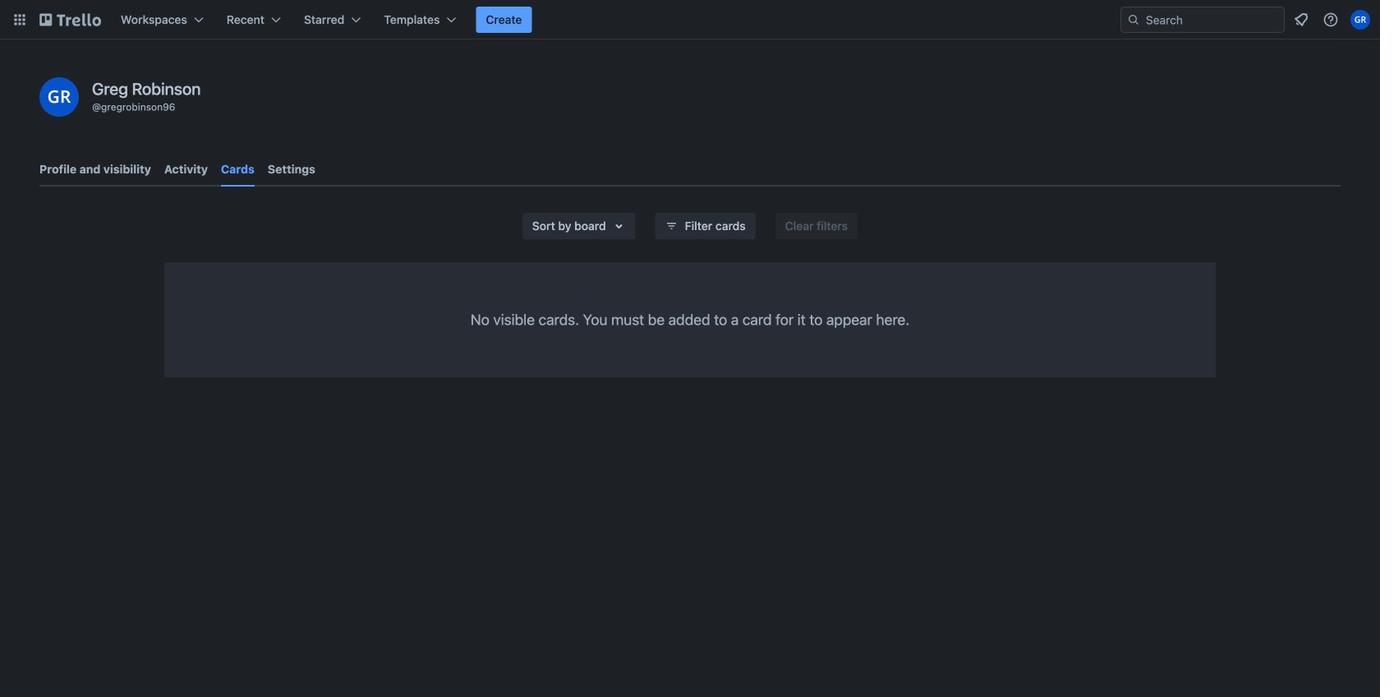 Task type: vqa. For each thing, say whether or not it's contained in the screenshot.
bottommost STARRED ICON
no



Task type: describe. For each thing, give the bounding box(es) containing it.
open information menu image
[[1323, 12, 1340, 28]]

Search field
[[1141, 8, 1285, 31]]

primary element
[[0, 0, 1381, 39]]



Task type: locate. For each thing, give the bounding box(es) containing it.
0 vertical spatial greg robinson (gregrobinson96) image
[[1351, 10, 1371, 30]]

1 vertical spatial greg robinson (gregrobinson96) image
[[39, 77, 79, 117]]

greg robinson (gregrobinson96) image
[[1351, 10, 1371, 30], [39, 77, 79, 117]]

1 horizontal spatial greg robinson (gregrobinson96) image
[[1351, 10, 1371, 30]]

0 horizontal spatial greg robinson (gregrobinson96) image
[[39, 77, 79, 117]]

0 notifications image
[[1292, 10, 1312, 30]]

back to home image
[[39, 7, 101, 33]]

greg robinson (gregrobinson96) image down back to home image
[[39, 77, 79, 117]]

greg robinson (gregrobinson96) image right open information menu icon on the right top of page
[[1351, 10, 1371, 30]]

search image
[[1128, 13, 1141, 26]]



